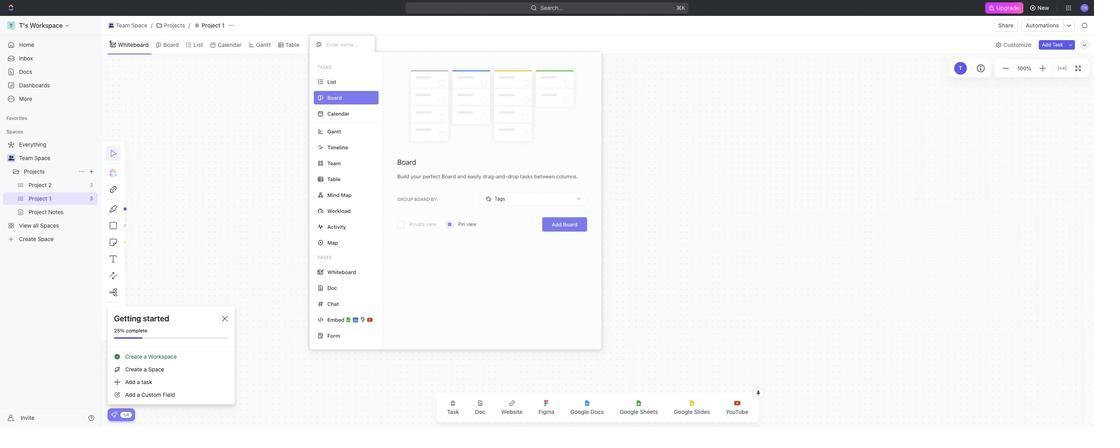 Task type: vqa. For each thing, say whether or not it's contained in the screenshot.
tree inside the Sidebar navigation
yes



Task type: locate. For each thing, give the bounding box(es) containing it.
0 vertical spatial calendar
[[218, 41, 242, 48]]

1 vertical spatial projects link
[[24, 165, 75, 178]]

1 horizontal spatial docs
[[591, 408, 604, 415]]

projects
[[164, 22, 185, 29], [24, 168, 45, 175]]

1 horizontal spatial whiteboard
[[327, 269, 356, 275]]

whiteboard left board link
[[118, 41, 149, 48]]

automations button
[[1022, 19, 1063, 31]]

2 / from the left
[[189, 22, 190, 29]]

1 vertical spatial map
[[327, 239, 338, 246]]

team inside sidebar 'navigation'
[[19, 155, 33, 161]]

add down tags dropdown button in the top of the page
[[552, 221, 562, 228]]

youtube
[[726, 408, 749, 415]]

board
[[414, 197, 430, 202]]

a for workspace
[[144, 353, 147, 360]]

table right gantt link
[[286, 41, 300, 48]]

complete
[[126, 328, 147, 334]]

0 vertical spatial map
[[341, 192, 352, 198]]

sheets
[[640, 408, 658, 415]]

team down timeline
[[327, 160, 341, 166]]

google sheets
[[620, 408, 658, 415]]

1/4
[[123, 412, 129, 417]]

search...
[[541, 4, 563, 11]]

2 create from the top
[[125, 366, 142, 373]]

2 google from the left
[[620, 408, 639, 415]]

new button
[[1027, 2, 1054, 14]]

0 vertical spatial team space
[[116, 22, 147, 29]]

tree containing team space
[[3, 138, 98, 246]]

google docs
[[570, 408, 604, 415]]

1 horizontal spatial table
[[327, 176, 341, 182]]

1 horizontal spatial task
[[1053, 42, 1063, 47]]

table
[[286, 41, 300, 48], [327, 176, 341, 182]]

home link
[[3, 39, 98, 51]]

1 horizontal spatial doc
[[475, 408, 486, 415]]

add down the automations "button"
[[1042, 42, 1051, 47]]

create up create a space
[[125, 353, 142, 360]]

1 horizontal spatial user group image
[[109, 23, 114, 27]]

2 vertical spatial space
[[148, 366, 164, 373]]

0 vertical spatial docs
[[19, 68, 32, 75]]

0 horizontal spatial space
[[34, 155, 50, 161]]

gantt up timeline
[[327, 128, 341, 135]]

0 horizontal spatial whiteboard
[[118, 41, 149, 48]]

team up the whiteboard 'link'
[[116, 22, 130, 29]]

calendar down 1 in the top of the page
[[218, 41, 242, 48]]

doc up chat
[[327, 285, 337, 291]]

0 horizontal spatial team
[[19, 155, 33, 161]]

add for add a task
[[125, 379, 135, 385]]

space
[[131, 22, 147, 29], [34, 155, 50, 161], [148, 366, 164, 373]]

google for google docs
[[570, 408, 589, 415]]

add left the task
[[125, 379, 135, 385]]

1 vertical spatial calendar
[[327, 110, 350, 117]]

1 vertical spatial table
[[327, 176, 341, 182]]

0 horizontal spatial projects
[[24, 168, 45, 175]]

100% button
[[1016, 63, 1033, 73]]

google left sheets on the right
[[620, 408, 639, 415]]

gantt left table link
[[256, 41, 271, 48]]

1 horizontal spatial projects link
[[154, 21, 187, 30]]

view for pin view
[[467, 221, 477, 227]]

spaces
[[6, 129, 23, 135]]

add for add board
[[552, 221, 562, 228]]

1 horizontal spatial view
[[467, 221, 477, 227]]

1
[[222, 22, 225, 29]]

pin view
[[458, 221, 477, 227]]

whiteboard down pages
[[327, 269, 356, 275]]

1 vertical spatial projects
[[24, 168, 45, 175]]

0 horizontal spatial gantt
[[256, 41, 271, 48]]

whiteboard
[[118, 41, 149, 48], [327, 269, 356, 275]]

0 horizontal spatial table
[[286, 41, 300, 48]]

build
[[397, 173, 409, 180]]

list down tasks
[[327, 78, 336, 85]]

add
[[1042, 42, 1051, 47], [552, 221, 562, 228], [125, 379, 135, 385], [125, 391, 135, 398]]

0 vertical spatial projects
[[164, 22, 185, 29]]

team down spaces
[[19, 155, 33, 161]]

create a workspace
[[125, 353, 177, 360]]

team space link
[[106, 21, 149, 30], [19, 152, 96, 165]]

task down the automations "button"
[[1053, 42, 1063, 47]]

1 view from the left
[[426, 221, 436, 227]]

list link
[[192, 39, 203, 50]]

1 create from the top
[[125, 353, 142, 360]]

0 vertical spatial space
[[131, 22, 147, 29]]

calendar up timeline
[[327, 110, 350, 117]]

a left the task
[[137, 379, 140, 385]]

1 horizontal spatial space
[[131, 22, 147, 29]]

workspace
[[148, 353, 177, 360]]

close image
[[222, 316, 228, 321]]

google left slides
[[674, 408, 693, 415]]

0 vertical spatial create
[[125, 353, 142, 360]]

0 horizontal spatial list
[[194, 41, 203, 48]]

drop
[[508, 173, 519, 180]]

map right mind
[[341, 192, 352, 198]]

create
[[125, 353, 142, 360], [125, 366, 142, 373]]

google right figma
[[570, 408, 589, 415]]

list down project 1 link
[[194, 41, 203, 48]]

create a space
[[125, 366, 164, 373]]

and-
[[496, 173, 508, 180]]

user group image
[[109, 23, 114, 27], [8, 156, 14, 161]]

2 horizontal spatial space
[[148, 366, 164, 373]]

0 horizontal spatial user group image
[[8, 156, 14, 161]]

0 horizontal spatial view
[[426, 221, 436, 227]]

board link
[[162, 39, 179, 50]]

perfect
[[423, 173, 440, 180]]

1 vertical spatial create
[[125, 366, 142, 373]]

calendar
[[218, 41, 242, 48], [327, 110, 350, 117]]

1 horizontal spatial projects
[[164, 22, 185, 29]]

1 vertical spatial team space
[[19, 155, 50, 161]]

1 vertical spatial docs
[[591, 408, 604, 415]]

1 vertical spatial task
[[447, 408, 459, 415]]

tree
[[3, 138, 98, 246]]

task left doc button
[[447, 408, 459, 415]]

0 vertical spatial whiteboard
[[118, 41, 149, 48]]

a up the task
[[144, 366, 147, 373]]

1 horizontal spatial calendar
[[327, 110, 350, 117]]

0 horizontal spatial projects link
[[24, 165, 75, 178]]

mind
[[327, 192, 340, 198]]

1 horizontal spatial team
[[116, 22, 130, 29]]

0 vertical spatial user group image
[[109, 23, 114, 27]]

task
[[1053, 42, 1063, 47], [447, 408, 459, 415]]

1 horizontal spatial team space link
[[106, 21, 149, 30]]

doc inside button
[[475, 408, 486, 415]]

2 view from the left
[[467, 221, 477, 227]]

2 horizontal spatial google
[[674, 408, 693, 415]]

/
[[151, 22, 153, 29], [189, 22, 190, 29]]

pages
[[317, 255, 332, 260]]

1 horizontal spatial google
[[620, 408, 639, 415]]

google inside 'button'
[[570, 408, 589, 415]]

new
[[1038, 4, 1049, 11]]

team space down spaces
[[19, 155, 50, 161]]

whiteboard inside the whiteboard 'link'
[[118, 41, 149, 48]]

gantt
[[256, 41, 271, 48], [327, 128, 341, 135]]

map down activity
[[327, 239, 338, 246]]

1 horizontal spatial gantt
[[327, 128, 341, 135]]

team space up the whiteboard 'link'
[[116, 22, 147, 29]]

doc right task button
[[475, 408, 486, 415]]

list
[[194, 41, 203, 48], [327, 78, 336, 85]]

team space
[[116, 22, 147, 29], [19, 155, 50, 161]]

add down add a task on the bottom of the page
[[125, 391, 135, 398]]

view right pin
[[467, 221, 477, 227]]

add a task
[[125, 379, 152, 385]]

and
[[457, 173, 466, 180]]

1 vertical spatial space
[[34, 155, 50, 161]]

tree inside sidebar 'navigation'
[[3, 138, 98, 246]]

a
[[144, 353, 147, 360], [144, 366, 147, 373], [137, 379, 140, 385], [137, 391, 140, 398]]

google slides button
[[668, 395, 717, 420]]

1 vertical spatial user group image
[[8, 156, 14, 161]]

view
[[320, 41, 333, 48]]

1 google from the left
[[570, 408, 589, 415]]

a down add a task on the bottom of the page
[[137, 391, 140, 398]]

0 horizontal spatial doc
[[327, 285, 337, 291]]

projects inside sidebar 'navigation'
[[24, 168, 45, 175]]

25%
[[114, 328, 125, 334]]

0 vertical spatial task
[[1053, 42, 1063, 47]]

a up create a space
[[144, 353, 147, 360]]

table up mind
[[327, 176, 341, 182]]

add inside button
[[1042, 42, 1051, 47]]

3 google from the left
[[674, 408, 693, 415]]

0 horizontal spatial google
[[570, 408, 589, 415]]

0 horizontal spatial docs
[[19, 68, 32, 75]]

private view
[[409, 221, 436, 227]]

view right private on the left of page
[[426, 221, 436, 227]]

1 horizontal spatial /
[[189, 22, 190, 29]]

1 vertical spatial team space link
[[19, 152, 96, 165]]

getting started
[[114, 314, 169, 323]]

1 horizontal spatial list
[[327, 78, 336, 85]]

1 horizontal spatial map
[[341, 192, 352, 198]]

create up add a task on the bottom of the page
[[125, 366, 142, 373]]

youtube button
[[720, 395, 755, 420]]

chat
[[327, 301, 339, 307]]

0 horizontal spatial map
[[327, 239, 338, 246]]

1 vertical spatial doc
[[475, 408, 486, 415]]

0 horizontal spatial team space
[[19, 155, 50, 161]]

add for add a custom field
[[125, 391, 135, 398]]

100%
[[1018, 65, 1032, 71]]

0 vertical spatial table
[[286, 41, 300, 48]]

docs
[[19, 68, 32, 75], [591, 408, 604, 415]]

0 horizontal spatial /
[[151, 22, 153, 29]]

project
[[202, 22, 220, 29]]



Task type: describe. For each thing, give the bounding box(es) containing it.
task button
[[441, 395, 466, 420]]

upgrade link
[[986, 2, 1023, 14]]

google sheets button
[[614, 395, 665, 420]]

columns.
[[556, 173, 578, 180]]

form
[[327, 332, 340, 339]]

group
[[397, 197, 413, 202]]

field
[[163, 391, 175, 398]]

0 vertical spatial team space link
[[106, 21, 149, 30]]

customize button
[[993, 39, 1034, 50]]

onboarding checklist button element
[[111, 412, 117, 418]]

1 vertical spatial whiteboard
[[327, 269, 356, 275]]

drag-
[[483, 173, 496, 180]]

docs inside sidebar 'navigation'
[[19, 68, 32, 75]]

add task button
[[1039, 40, 1067, 49]]

project 1 link
[[192, 21, 227, 30]]

0 horizontal spatial team space link
[[19, 152, 96, 165]]

table link
[[284, 39, 300, 50]]

project 1
[[202, 22, 225, 29]]

favorites
[[6, 115, 27, 121]]

doc button
[[469, 395, 492, 420]]

a for space
[[144, 366, 147, 373]]

0 horizontal spatial calendar
[[218, 41, 242, 48]]

add board
[[552, 221, 578, 228]]

user group image inside sidebar 'navigation'
[[8, 156, 14, 161]]

view button
[[310, 39, 335, 50]]

private
[[409, 221, 425, 227]]

whiteboard link
[[116, 39, 149, 50]]

gantt link
[[255, 39, 271, 50]]

inbox link
[[3, 52, 98, 65]]

a for custom
[[137, 391, 140, 398]]

website button
[[495, 395, 529, 420]]

onboarding checklist button image
[[111, 412, 117, 418]]

build your perfect board and easily drag-and-drop tasks between columns.
[[397, 173, 578, 180]]

1 horizontal spatial team space
[[116, 22, 147, 29]]

group board by:
[[397, 197, 438, 202]]

docs inside 'button'
[[591, 408, 604, 415]]

Enter name... field
[[325, 41, 368, 48]]

slides
[[694, 408, 710, 415]]

tasks
[[520, 173, 533, 180]]

your
[[411, 173, 421, 180]]

dashboards link
[[3, 79, 98, 92]]

1 vertical spatial list
[[327, 78, 336, 85]]

between
[[534, 173, 555, 180]]

pin
[[458, 221, 465, 227]]

team space inside sidebar 'navigation'
[[19, 155, 50, 161]]

website
[[501, 408, 523, 415]]

automations
[[1026, 22, 1059, 29]]

add a custom field
[[125, 391, 175, 398]]

activity
[[327, 224, 346, 230]]

space inside sidebar 'navigation'
[[34, 155, 50, 161]]

t
[[959, 65, 962, 71]]

view button
[[310, 35, 335, 54]]

0 vertical spatial gantt
[[256, 41, 271, 48]]

tags
[[495, 196, 505, 202]]

1 / from the left
[[151, 22, 153, 29]]

create for create a workspace
[[125, 353, 142, 360]]

embed
[[327, 316, 345, 323]]

google docs button
[[564, 395, 610, 420]]

timeline
[[327, 144, 348, 150]]

custom
[[141, 391, 161, 398]]

share button
[[994, 19, 1019, 32]]

customize
[[1004, 41, 1032, 48]]

getting
[[114, 314, 141, 323]]

figma
[[539, 408, 555, 415]]

invite
[[21, 414, 34, 421]]

tags button
[[480, 193, 587, 205]]

docs link
[[3, 66, 98, 78]]

tasks
[[317, 64, 332, 70]]

a for task
[[137, 379, 140, 385]]

create for create a space
[[125, 366, 142, 373]]

25% complete
[[114, 328, 147, 334]]

2 horizontal spatial team
[[327, 160, 341, 166]]

1 vertical spatial gantt
[[327, 128, 341, 135]]

google for google slides
[[674, 408, 693, 415]]

sidebar navigation
[[0, 16, 101, 427]]

easily
[[468, 173, 482, 180]]

inbox
[[19, 55, 33, 62]]

⌘k
[[677, 4, 685, 11]]

started
[[143, 314, 169, 323]]

view for private view
[[426, 221, 436, 227]]

add task
[[1042, 42, 1063, 47]]

0 vertical spatial projects link
[[154, 21, 187, 30]]

add for add task
[[1042, 42, 1051, 47]]

share
[[999, 22, 1014, 29]]

dashboards
[[19, 82, 50, 89]]

google slides
[[674, 408, 710, 415]]

0 vertical spatial doc
[[327, 285, 337, 291]]

0 horizontal spatial task
[[447, 408, 459, 415]]

mind map
[[327, 192, 352, 198]]

workload
[[327, 208, 351, 214]]

task
[[141, 379, 152, 385]]

by:
[[431, 197, 438, 202]]

favorites button
[[3, 114, 31, 123]]

upgrade
[[997, 4, 1019, 11]]

figma button
[[532, 395, 561, 420]]

google for google sheets
[[620, 408, 639, 415]]

0 vertical spatial list
[[194, 41, 203, 48]]



